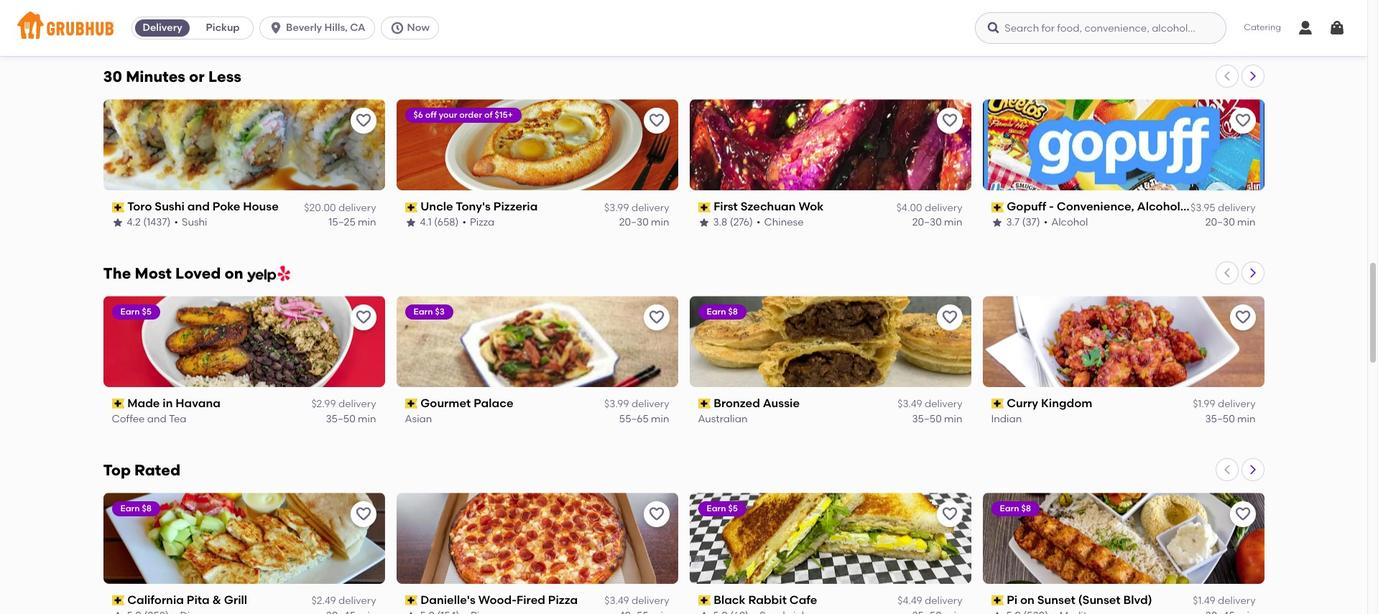 Task type: vqa. For each thing, say whether or not it's contained in the screenshot.
Sushi Grand svg icon
no



Task type: describe. For each thing, give the bounding box(es) containing it.
3.7 for subscription pass image over '30'
[[127, 19, 140, 32]]

20–30 for gopuff - convenience, alcohol, & more logo
[[1206, 216, 1235, 228]]

(658)
[[434, 216, 459, 228]]

delivery
[[143, 22, 182, 34]]

$4.00 delivery
[[897, 202, 963, 214]]

top
[[103, 461, 131, 479]]

made
[[127, 397, 160, 411]]

grill
[[224, 594, 247, 607]]

first
[[714, 200, 738, 214]]

1 horizontal spatial svg image
[[987, 21, 1001, 35]]

40–55
[[1206, 19, 1235, 32]]

20–30 min for gopuff - convenience, alcohol, & more logo
[[1206, 216, 1256, 228]]

55–65
[[619, 413, 649, 425]]

now
[[407, 22, 430, 34]]

$3.49 delivery for danielle's wood-fired pizza
[[605, 595, 670, 608]]

svg image inside "beverly hills, ca" button
[[269, 21, 283, 35]]

made in havana
[[127, 397, 221, 411]]

hills,
[[325, 22, 348, 34]]

subscription pass image for uncle tony's pizzeria
[[405, 202, 418, 212]]

alcohol, for subscription pass image over '30'
[[258, 3, 304, 17]]

35–50 min for made in havana
[[326, 413, 376, 425]]

7-eleven link
[[405, 2, 670, 19]]

beverly hills, ca button
[[260, 17, 381, 40]]

gopuff for subscription pass image over '30'
[[127, 3, 167, 17]]

svg image inside now button
[[390, 21, 404, 35]]

min for "uncle tony's pizzeria logo"
[[651, 216, 670, 228]]

4.2 (1437)
[[127, 216, 171, 228]]

delivery for subscription pass image for toro sushi and poke house logo
[[339, 202, 376, 214]]

bronzed aussie logo image
[[690, 296, 971, 388]]

subscription pass image for gourmet palace
[[405, 399, 418, 409]]

4.1 (658)
[[420, 216, 459, 228]]

minutes
[[126, 68, 185, 86]]

curry
[[1007, 397, 1039, 411]]

pi on sunset (sunset blvd)
[[1007, 594, 1153, 607]]

subscription pass image for first szechuan wok
[[698, 202, 711, 212]]

$8 for california
[[142, 504, 152, 514]]

$4.49 delivery
[[898, 595, 963, 608]]

$1.99
[[1193, 399, 1216, 411]]

(37) for subscription pass image corresponding to gopuff - convenience, alcohol, & more logo
[[1022, 216, 1041, 228]]

4.2 for 4.2 (1437)
[[127, 216, 141, 228]]

delivery for subscription pass icon related to gourmet palace
[[632, 399, 670, 411]]

Search for food, convenience, alcohol... search field
[[976, 12, 1227, 44]]

gopuff for subscription pass image corresponding to gopuff - convenience, alcohol, & more logo
[[1007, 200, 1047, 214]]

• convenience
[[1049, 19, 1121, 32]]

star icon image for pi on sunset (sunset blvd) logo
[[992, 611, 1003, 615]]

delivery for subscription pass image over '30'
[[339, 5, 376, 17]]

market
[[1056, 3, 1096, 17]]

earn for made in havana
[[120, 307, 140, 317]]

1 vertical spatial on
[[1021, 594, 1035, 607]]

kingdom
[[1041, 397, 1093, 411]]

0 vertical spatial and
[[187, 200, 210, 214]]

gourmet
[[421, 397, 471, 411]]

4.2 for 4.2 (61)
[[420, 19, 434, 32]]

star icon image for danielle's wood-fired pizza logo
[[405, 611, 417, 615]]

0 horizontal spatial pizza
[[470, 216, 495, 228]]

(1437)
[[143, 216, 171, 228]]

(sunset
[[1079, 594, 1121, 607]]

$3.95 for subscription pass image corresponding to gopuff - convenience, alcohol, & more logo
[[1191, 202, 1216, 214]]

gourmet palace  logo image
[[396, 296, 678, 388]]

earn for black rabbit cafe
[[707, 504, 726, 514]]

catering button
[[1234, 12, 1292, 44]]

rabbit
[[749, 594, 787, 607]]

earn $3
[[414, 307, 445, 317]]

$2.99 delivery
[[312, 399, 376, 411]]

delivery for california pita & grill subscription pass icon
[[339, 595, 376, 608]]

coffee and tea
[[112, 413, 187, 425]]

fired
[[517, 594, 546, 607]]

alcohol for subscription pass image corresponding to gopuff - convenience, alcohol, & more logo
[[1052, 216, 1088, 228]]

$20.00 delivery
[[304, 202, 376, 214]]

curry kingdom logo image
[[983, 296, 1265, 388]]

earn for gourmet palace
[[414, 307, 433, 317]]

$4.49
[[898, 595, 923, 608]]

havana
[[176, 397, 221, 411]]

1 horizontal spatial pizza
[[548, 594, 578, 607]]

gopuff - convenience, alcohol, & more for subscription pass image over '30'
[[127, 3, 347, 17]]

$1.49 delivery
[[1193, 595, 1256, 608]]

$1.99 delivery
[[1193, 399, 1256, 411]]

• for subscription pass image over '30'
[[164, 19, 168, 32]]

star icon image for black rabbit cafe logo
[[698, 611, 710, 615]]

gopuff - convenience, alcohol, & more logo image
[[983, 99, 1265, 191]]

sushi for •
[[182, 216, 207, 228]]

7-
[[421, 3, 431, 17]]

min for gopuff - convenience, alcohol, & more logo
[[1238, 216, 1256, 228]]

$6
[[414, 110, 423, 120]]

toro sushi and poke house logo image
[[103, 99, 385, 191]]

$5 for black
[[728, 504, 738, 514]]

bronzed aussie
[[714, 397, 800, 411]]

3.8
[[713, 216, 728, 228]]

55–65 min
[[619, 413, 670, 425]]

the most loved on
[[103, 265, 247, 283]]

california pita & grill
[[127, 594, 247, 607]]

& for subscription pass image over '30'
[[307, 3, 316, 17]]

$15+
[[495, 110, 513, 120]]

black rabbit cafe
[[714, 594, 818, 607]]

toro sushi and poke house
[[127, 200, 279, 214]]

subscription pass image left confetti
[[992, 5, 1004, 16]]

caret left icon image for on
[[1222, 267, 1233, 279]]

of
[[484, 110, 493, 120]]

- for subscription pass image over '30'
[[170, 3, 175, 17]]

pickup
[[206, 22, 240, 34]]

$3.99 for 30 minutes or less
[[605, 202, 629, 214]]

star icon image for first szechuan wok logo
[[698, 217, 710, 229]]

earn for california pita & grill
[[120, 504, 140, 514]]

wok
[[799, 200, 824, 214]]

main navigation navigation
[[0, 0, 1368, 56]]

20–30 min for first szechuan wok logo
[[913, 216, 963, 228]]

poke
[[213, 200, 240, 214]]

made in havana logo image
[[103, 296, 385, 388]]

bronzed
[[714, 397, 760, 411]]

your
[[439, 110, 457, 120]]

earn $8 for bronzed
[[707, 307, 738, 317]]

min for first szechuan wok logo
[[945, 216, 963, 228]]

delivery for subscription pass image left of confetti
[[1218, 5, 1256, 17]]

alcohol for subscription pass image over '30'
[[172, 19, 209, 32]]

min for toro sushi and poke house logo
[[358, 216, 376, 228]]

or
[[189, 68, 205, 86]]

top rated
[[103, 461, 180, 479]]

earn for pi on sunset (sunset blvd)
[[1000, 504, 1020, 514]]

35–50 for bronzed aussie
[[912, 413, 942, 425]]

30
[[103, 68, 122, 86]]

20–30 for "uncle tony's pizzeria logo"
[[619, 216, 649, 228]]

black rabbit cafe logo image
[[690, 493, 971, 584]]

$3.95 for subscription pass image over '30'
[[311, 5, 336, 17]]

uncle tony's pizzeria
[[421, 200, 538, 214]]

subscription pass image for california pita & grill
[[112, 596, 124, 606]]

3 caret right icon image from the top
[[1247, 464, 1259, 476]]

sunset
[[1038, 594, 1076, 607]]

sushi for toro
[[155, 200, 185, 214]]

$3.99 delivery for 30 minutes or less
[[605, 202, 670, 214]]

min for gourmet palace  logo
[[651, 413, 670, 425]]

$2.49 delivery
[[312, 595, 376, 608]]

gopuff - convenience, alcohol, & more for subscription pass image corresponding to gopuff - convenience, alcohol, & more logo
[[1007, 200, 1227, 214]]

delivery for subscription pass image corresponding to gopuff - convenience, alcohol, & more logo
[[1218, 202, 1256, 214]]

• alcohol for subscription pass image over '30'
[[164, 19, 209, 32]]

california
[[127, 594, 184, 607]]

now button
[[381, 17, 445, 40]]

1 horizontal spatial svg image
[[1297, 19, 1315, 37]]

delivery button
[[132, 17, 193, 40]]

$1.49
[[1193, 595, 1216, 608]]

save this restaurant image for pi on sunset (sunset blvd)
[[1235, 506, 1252, 523]]

$4.99
[[1191, 5, 1216, 17]]

uncle
[[421, 200, 453, 214]]

subscription pass image for toro sushi and poke house logo
[[112, 202, 124, 212]]

toro
[[127, 200, 152, 214]]

earn $5 for black
[[707, 504, 738, 514]]

blvd)
[[1124, 594, 1153, 607]]

pi on sunset (sunset blvd) logo image
[[983, 493, 1265, 584]]

2 horizontal spatial svg image
[[1329, 19, 1346, 37]]

$2.49
[[312, 595, 336, 608]]

0 horizontal spatial &
[[212, 594, 221, 607]]

more for subscription pass image corresponding to gopuff - convenience, alcohol, & more logo
[[1198, 200, 1227, 214]]



Task type: locate. For each thing, give the bounding box(es) containing it.
1 horizontal spatial earn $5
[[707, 504, 738, 514]]

delivery for subscription pass icon for uncle tony's pizzeria
[[632, 202, 670, 214]]

star icon image
[[112, 20, 123, 32], [405, 20, 417, 32], [992, 20, 1003, 32], [112, 217, 123, 229], [405, 217, 417, 229], [698, 217, 710, 229], [992, 217, 1003, 229], [112, 611, 123, 615], [405, 611, 417, 615], [698, 611, 710, 615], [992, 611, 1003, 615]]

aussie
[[763, 397, 800, 411]]

beverly
[[286, 22, 322, 34]]

0 vertical spatial $3.49
[[898, 399, 923, 411]]

first szechuan wok logo image
[[690, 99, 971, 191]]

0 horizontal spatial 35–50 min
[[326, 413, 376, 425]]

& for subscription pass image corresponding to gopuff - convenience, alcohol, & more logo
[[1187, 200, 1195, 214]]

1 horizontal spatial $3.95
[[1191, 202, 1216, 214]]

$3.99 for the most loved on
[[605, 399, 629, 411]]

palace
[[474, 397, 514, 411]]

house
[[243, 200, 279, 214]]

convenience, down gopuff - convenience, alcohol, & more logo
[[1057, 200, 1135, 214]]

0 vertical spatial $3.95 delivery
[[311, 5, 376, 17]]

subscription pass image for 7-eleven
[[405, 5, 418, 16]]

cafe
[[790, 594, 818, 607]]

pizza right fired
[[548, 594, 578, 607]]

3.7 (37) for subscription pass image corresponding to gopuff - convenience, alcohol, & more logo
[[1007, 216, 1041, 228]]

4.2 down 7-
[[420, 19, 434, 32]]

(61)
[[436, 19, 453, 32]]

20–30 min for "uncle tony's pizzeria logo"
[[619, 216, 670, 228]]

$8 for bronzed
[[728, 307, 738, 317]]

$6 off your order of $15+
[[414, 110, 513, 120]]

rated
[[134, 461, 180, 479]]

0 horizontal spatial (37)
[[143, 19, 161, 32]]

1 horizontal spatial gopuff
[[1007, 200, 1047, 214]]

1 horizontal spatial on
[[1021, 594, 1035, 607]]

0 vertical spatial convenience,
[[177, 3, 255, 17]]

subscription pass image up '30'
[[112, 5, 124, 16]]

gopuff - convenience, alcohol, & more up 'pickup'
[[127, 3, 347, 17]]

1 horizontal spatial 3.7 (37)
[[1007, 216, 1041, 228]]

0 vertical spatial $3.95
[[311, 5, 336, 17]]

• for subscription pass image left of confetti
[[1049, 19, 1053, 32]]

subscription pass image right $4.00 delivery
[[992, 202, 1004, 212]]

3.7 for subscription pass image corresponding to gopuff - convenience, alcohol, & more logo
[[1007, 216, 1020, 228]]

earn $8 for california
[[120, 504, 152, 514]]

sushi up (1437)
[[155, 200, 185, 214]]

35–50 for curry kingdom
[[1206, 413, 1235, 425]]

1 vertical spatial pizza
[[548, 594, 578, 607]]

1 horizontal spatial • alcohol
[[1044, 216, 1088, 228]]

$3.99 delivery
[[605, 202, 670, 214], [605, 399, 670, 411]]

$20.00
[[304, 202, 336, 214]]

caret right icon image for less
[[1247, 71, 1259, 82]]

svg image
[[1329, 19, 1346, 37], [269, 21, 283, 35], [987, 21, 1001, 35]]

pizza
[[470, 216, 495, 228], [548, 594, 578, 607]]

earn
[[120, 307, 140, 317], [414, 307, 433, 317], [707, 307, 726, 317], [120, 504, 140, 514], [707, 504, 726, 514], [1000, 504, 1020, 514]]

20–30 min
[[326, 19, 376, 32], [619, 216, 670, 228], [913, 216, 963, 228], [1206, 216, 1256, 228]]

caret right icon image
[[1247, 71, 1259, 82], [1247, 267, 1259, 279], [1247, 464, 1259, 476]]

0 vertical spatial alcohol
[[172, 19, 209, 32]]

1 caret left icon image from the top
[[1222, 71, 1233, 82]]

2 vertical spatial caret right icon image
[[1247, 464, 1259, 476]]

off
[[425, 110, 437, 120]]

convenience
[[1056, 19, 1121, 32]]

0 horizontal spatial convenience,
[[177, 3, 255, 17]]

danielle's wood-fired pizza logo image
[[396, 493, 678, 584]]

1 $3.99 from the top
[[605, 202, 629, 214]]

2 $3.99 from the top
[[605, 399, 629, 411]]

sushi down the toro sushi and poke house at top left
[[182, 216, 207, 228]]

more for subscription pass image over '30'
[[318, 3, 347, 17]]

35–50 min down $2.99 delivery
[[326, 413, 376, 425]]

alcohol, for subscription pass image corresponding to gopuff - convenience, alcohol, & more logo
[[1138, 200, 1184, 214]]

ca
[[350, 22, 366, 34]]

20–30 for first szechuan wok logo
[[913, 216, 942, 228]]

min for made in havana logo
[[358, 413, 376, 425]]

delivery for subscription pass icon corresponding to made in havana
[[339, 399, 376, 411]]

0 vertical spatial 3.7 (37)
[[127, 19, 161, 32]]

0 horizontal spatial 3.7 (37)
[[127, 19, 161, 32]]

svg image
[[1297, 19, 1315, 37], [390, 21, 404, 35]]

1 horizontal spatial and
[[187, 200, 210, 214]]

subscription pass image for danielle's wood-fired pizza
[[405, 596, 418, 606]]

35–50 min for bronzed aussie
[[912, 413, 963, 425]]

1 vertical spatial $3.99
[[605, 399, 629, 411]]

• for subscription pass icon for uncle tony's pizzeria
[[463, 216, 466, 228]]

1 vertical spatial gopuff
[[1007, 200, 1047, 214]]

subscription pass image for black rabbit cafe logo
[[698, 596, 711, 606]]

(37) for subscription pass image over '30'
[[143, 19, 161, 32]]

subscription pass image
[[112, 5, 124, 16], [992, 5, 1004, 16], [112, 202, 124, 212], [992, 202, 1004, 212], [992, 399, 1004, 409], [698, 596, 711, 606], [992, 596, 1004, 606]]

1 vertical spatial $3.49
[[605, 595, 629, 608]]

1 vertical spatial caret right icon image
[[1247, 267, 1259, 279]]

0 horizontal spatial $3.95
[[311, 5, 336, 17]]

15–25 min
[[329, 216, 376, 228]]

1 vertical spatial &
[[1187, 200, 1195, 214]]

and up • sushi
[[187, 200, 210, 214]]

pizzeria
[[494, 200, 538, 214]]

2 vertical spatial caret left icon image
[[1222, 464, 1233, 476]]

35–50
[[326, 413, 356, 425], [912, 413, 942, 425], [1206, 413, 1235, 425]]

0 horizontal spatial $8
[[142, 504, 152, 514]]

1 vertical spatial $5
[[728, 504, 738, 514]]

pickup button
[[193, 17, 253, 40]]

subscription pass image left danielle's on the bottom of the page
[[405, 596, 418, 606]]

7-eleven
[[421, 3, 468, 17]]

in
[[163, 397, 173, 411]]

2 35–50 from the left
[[912, 413, 942, 425]]

0 vertical spatial • alcohol
[[164, 19, 209, 32]]

caret right icon image for on
[[1247, 267, 1259, 279]]

$3.95 delivery for subscription pass image over '30'
[[311, 5, 376, 17]]

$3.49 delivery for bronzed aussie
[[898, 399, 963, 411]]

star icon image for gopuff - convenience, alcohol, & more logo
[[992, 217, 1003, 229]]

subscription pass image up australian at the right of the page
[[698, 399, 711, 409]]

$3.49 for bronzed aussie
[[898, 399, 923, 411]]

earn for bronzed aussie
[[707, 307, 726, 317]]

• alcohol for subscription pass image corresponding to gopuff - convenience, alcohol, & more logo
[[1044, 216, 1088, 228]]

0 vertical spatial on
[[225, 265, 243, 283]]

svg image left now
[[390, 21, 404, 35]]

35–50 for made in havana
[[326, 413, 356, 425]]

delivery
[[339, 5, 376, 17], [1218, 5, 1256, 17], [339, 202, 376, 214], [632, 202, 670, 214], [925, 202, 963, 214], [1218, 202, 1256, 214], [339, 399, 376, 411], [632, 399, 670, 411], [925, 399, 963, 411], [1218, 399, 1256, 411], [339, 595, 376, 608], [632, 595, 670, 608], [925, 595, 963, 608], [1218, 595, 1256, 608]]

star icon image for california pita & grill logo
[[112, 611, 123, 615]]

0 horizontal spatial more
[[318, 3, 347, 17]]

szechuan
[[741, 200, 796, 214]]

subscription pass image up indian
[[992, 399, 1004, 409]]

0 horizontal spatial earn $5
[[120, 307, 152, 317]]

(132)
[[1023, 19, 1045, 32]]

0 vertical spatial $3.99
[[605, 202, 629, 214]]

0 vertical spatial caret left icon image
[[1222, 71, 1233, 82]]

save this restaurant image for california pita & grill
[[355, 506, 372, 523]]

1 vertical spatial alcohol,
[[1138, 200, 1184, 214]]

eleven
[[431, 3, 468, 17]]

2 horizontal spatial earn $8
[[1000, 504, 1031, 514]]

35–50 min left indian
[[912, 413, 963, 425]]

1 vertical spatial more
[[1198, 200, 1227, 214]]

0 vertical spatial earn $5
[[120, 307, 152, 317]]

3 35–50 min from the left
[[1206, 413, 1256, 425]]

subscription pass image left pi
[[992, 596, 1004, 606]]

$3.99
[[605, 202, 629, 214], [605, 399, 629, 411]]

$3
[[435, 307, 445, 317]]

0 vertical spatial $5
[[142, 307, 152, 317]]

0 horizontal spatial on
[[225, 265, 243, 283]]

1 vertical spatial 3.7
[[1007, 216, 1020, 228]]

and down in
[[147, 413, 167, 425]]

(276)
[[730, 216, 753, 228]]

35–50 min down $1.99 delivery
[[1206, 413, 1256, 425]]

gopuff - convenience, alcohol, & more
[[127, 3, 347, 17], [1007, 200, 1227, 214]]

save this restaurant image for uncle tony's pizzeria
[[648, 112, 665, 130]]

svg image right catering button
[[1297, 19, 1315, 37]]

• for subscription pass image for toro sushi and poke house logo
[[174, 216, 178, 228]]

order
[[459, 110, 482, 120]]

min for curry kingdom logo
[[1238, 413, 1256, 425]]

1 horizontal spatial &
[[307, 3, 316, 17]]

star icon image for "uncle tony's pizzeria logo"
[[405, 217, 417, 229]]

coffee
[[112, 413, 145, 425]]

1 vertical spatial $3.95
[[1191, 202, 1216, 214]]

0 horizontal spatial $3.49
[[605, 595, 629, 608]]

0 horizontal spatial svg image
[[390, 21, 404, 35]]

0 horizontal spatial gopuff - convenience, alcohol, & more
[[127, 3, 347, 17]]

• pizza
[[463, 216, 495, 228]]

caret left icon image
[[1222, 71, 1233, 82], [1222, 267, 1233, 279], [1222, 464, 1233, 476]]

1 horizontal spatial alcohol
[[1052, 216, 1088, 228]]

subscription pass image for curry kingdom logo
[[992, 399, 1004, 409]]

subscription pass image left uncle
[[405, 202, 418, 212]]

alcohol
[[172, 19, 209, 32], [1052, 216, 1088, 228]]

confetti market
[[1007, 3, 1096, 17]]

subscription pass image for gopuff - convenience, alcohol, & more logo
[[992, 202, 1004, 212]]

2 35–50 min from the left
[[912, 413, 963, 425]]

1 horizontal spatial -
[[1049, 200, 1054, 214]]

subscription pass image left black
[[698, 596, 711, 606]]

0 horizontal spatial 4.2
[[127, 216, 141, 228]]

0 vertical spatial alcohol,
[[258, 3, 304, 17]]

$5 for made
[[142, 307, 152, 317]]

less
[[208, 68, 242, 86]]

delivery for subscription pass icon related to first szechuan wok
[[925, 202, 963, 214]]

15–25
[[329, 216, 356, 228]]

$3.99 delivery for the most loved on
[[605, 399, 670, 411]]

indian
[[992, 413, 1022, 425]]

chinese
[[764, 216, 804, 228]]

2 $3.99 delivery from the top
[[605, 399, 670, 411]]

0 vertical spatial 4.2
[[420, 19, 434, 32]]

0 horizontal spatial alcohol
[[172, 19, 209, 32]]

min for the 'bronzed aussie logo'
[[945, 413, 963, 425]]

0 horizontal spatial $3.49 delivery
[[605, 595, 670, 608]]

0 vertical spatial caret right icon image
[[1247, 71, 1259, 82]]

first szechuan wok
[[714, 200, 824, 214]]

0 horizontal spatial $5
[[142, 307, 152, 317]]

0 horizontal spatial -
[[170, 3, 175, 17]]

0 horizontal spatial svg image
[[269, 21, 283, 35]]

1 caret right icon image from the top
[[1247, 71, 1259, 82]]

delivery for subscription pass image for curry kingdom logo
[[1218, 399, 1256, 411]]

confetti
[[1007, 3, 1054, 17]]

1 vertical spatial $3.49 delivery
[[605, 595, 670, 608]]

gopuff - convenience, alcohol, & more down gopuff - convenience, alcohol, & more logo
[[1007, 200, 1227, 214]]

1 horizontal spatial $8
[[728, 307, 738, 317]]

2 caret right icon image from the top
[[1247, 267, 1259, 279]]

and
[[187, 200, 210, 214], [147, 413, 167, 425]]

0 horizontal spatial alcohol,
[[258, 3, 304, 17]]

1 35–50 min from the left
[[326, 413, 376, 425]]

subscription pass image left first
[[698, 202, 711, 212]]

0 horizontal spatial and
[[147, 413, 167, 425]]

asian
[[405, 413, 432, 425]]

sushi
[[155, 200, 185, 214], [182, 216, 207, 228]]

35–50 min for curry kingdom
[[1206, 413, 1256, 425]]

$4.99 delivery
[[1191, 5, 1256, 17]]

1 horizontal spatial $3.49
[[898, 399, 923, 411]]

1 vertical spatial gopuff - convenience, alcohol, & more
[[1007, 200, 1227, 214]]

on right loved
[[225, 265, 243, 283]]

catering
[[1244, 22, 1282, 33]]

3.7 (37) for subscription pass image over '30'
[[127, 19, 161, 32]]

4.2 down toro
[[127, 216, 141, 228]]

delivery for subscription pass image related to black rabbit cafe logo
[[925, 595, 963, 608]]

1 vertical spatial $3.99 delivery
[[605, 399, 670, 411]]

4.2 (61)
[[420, 19, 453, 32]]

subscription pass image inside 7-eleven "link"
[[405, 5, 418, 16]]

beverly hills, ca
[[286, 22, 366, 34]]

1 vertical spatial caret left icon image
[[1222, 267, 1233, 279]]

curry kingdom
[[1007, 397, 1093, 411]]

1 vertical spatial • alcohol
[[1044, 216, 1088, 228]]

subscription pass image up the coffee
[[112, 399, 124, 409]]

1 vertical spatial convenience,
[[1057, 200, 1135, 214]]

1 horizontal spatial $3.49 delivery
[[898, 399, 963, 411]]

pita
[[187, 594, 210, 607]]

earn $5
[[120, 307, 152, 317], [707, 504, 738, 514]]

danielle's
[[421, 594, 476, 607]]

1 $3.99 delivery from the top
[[605, 202, 670, 214]]

save this restaurant image
[[941, 112, 959, 130], [1235, 112, 1252, 130], [648, 309, 665, 326], [941, 309, 959, 326], [1235, 309, 1252, 326], [648, 506, 665, 523], [941, 506, 959, 523]]

delivery for subscription pass icon related to danielle's wood-fired pizza
[[632, 595, 670, 608]]

1 vertical spatial alcohol
[[1052, 216, 1088, 228]]

uncle tony's pizzeria logo image
[[396, 99, 678, 191]]

pizza down uncle tony's pizzeria
[[470, 216, 495, 228]]

danielle's wood-fired pizza
[[421, 594, 578, 607]]

2 horizontal spatial &
[[1187, 200, 1195, 214]]

1 vertical spatial -
[[1049, 200, 1054, 214]]

$3.49 for danielle's wood-fired pizza
[[605, 595, 629, 608]]

- for subscription pass image corresponding to gopuff - convenience, alcohol, & more logo
[[1049, 200, 1054, 214]]

1 35–50 from the left
[[326, 413, 356, 425]]

0 vertical spatial gopuff
[[127, 3, 167, 17]]

star icon image for toro sushi and poke house logo
[[112, 217, 123, 229]]

subscription pass image left california
[[112, 596, 124, 606]]

subscription pass image left toro
[[112, 202, 124, 212]]

caret left icon image for less
[[1222, 71, 1233, 82]]

0 vertical spatial &
[[307, 3, 316, 17]]

save this restaurant image
[[355, 112, 372, 130], [648, 112, 665, 130], [355, 309, 372, 326], [355, 506, 372, 523], [1235, 506, 1252, 523]]

1 horizontal spatial gopuff - convenience, alcohol, & more
[[1007, 200, 1227, 214]]

0 vertical spatial 3.7
[[127, 19, 140, 32]]

0 vertical spatial sushi
[[155, 200, 185, 214]]

earn $8 for pi
[[1000, 504, 1031, 514]]

delivery for subscription pass image related to pi on sunset (sunset blvd) logo
[[1218, 595, 1256, 608]]

earn $5 for made
[[120, 307, 152, 317]]

• for subscription pass icon related to first szechuan wok
[[757, 216, 761, 228]]

1 vertical spatial sushi
[[182, 216, 207, 228]]

1 horizontal spatial 3.7
[[1007, 216, 1020, 228]]

0 horizontal spatial earn $8
[[120, 504, 152, 514]]

subscription pass image up asian
[[405, 399, 418, 409]]

0 vertical spatial pizza
[[470, 216, 495, 228]]

subscription pass image
[[405, 5, 418, 16], [405, 202, 418, 212], [698, 202, 711, 212], [112, 399, 124, 409], [405, 399, 418, 409], [698, 399, 711, 409], [112, 596, 124, 606], [405, 596, 418, 606]]

subscription pass image for bronzed aussie
[[698, 399, 711, 409]]

subscription pass image left 7-
[[405, 5, 418, 16]]

1 vertical spatial and
[[147, 413, 167, 425]]

2 horizontal spatial $8
[[1022, 504, 1031, 514]]

$3.95 delivery for subscription pass image corresponding to gopuff - convenience, alcohol, & more logo
[[1191, 202, 1256, 214]]

1 horizontal spatial $5
[[728, 504, 738, 514]]

0 vertical spatial -
[[170, 3, 175, 17]]

1 horizontal spatial alcohol,
[[1138, 200, 1184, 214]]

subscription pass image for pi on sunset (sunset blvd) logo
[[992, 596, 1004, 606]]

loved
[[175, 265, 221, 283]]

california pita & grill logo image
[[103, 493, 385, 584]]

$8
[[728, 307, 738, 317], [142, 504, 152, 514], [1022, 504, 1031, 514]]

2 vertical spatial &
[[212, 594, 221, 607]]

30 minutes or less
[[103, 68, 242, 86]]

subscription pass image for made in havana
[[112, 399, 124, 409]]

2 horizontal spatial 35–50
[[1206, 413, 1235, 425]]

on right pi
[[1021, 594, 1035, 607]]

gourmet palace
[[421, 397, 514, 411]]

3.8 (276)
[[713, 216, 753, 228]]

0 horizontal spatial gopuff
[[127, 3, 167, 17]]

3 caret left icon image from the top
[[1222, 464, 1233, 476]]

convenience, up 'pickup'
[[177, 3, 255, 17]]

1 horizontal spatial more
[[1198, 200, 1227, 214]]

1 vertical spatial earn $5
[[707, 504, 738, 514]]

• sushi
[[174, 216, 207, 228]]

2 caret left icon image from the top
[[1222, 267, 1233, 279]]

(37)
[[143, 19, 161, 32], [1022, 216, 1041, 228]]

4.2
[[420, 19, 434, 32], [127, 216, 141, 228]]

• alcohol
[[164, 19, 209, 32], [1044, 216, 1088, 228]]

1 horizontal spatial convenience,
[[1057, 200, 1135, 214]]

pi
[[1007, 594, 1018, 607]]

1 horizontal spatial earn $8
[[707, 307, 738, 317]]

3.7 (37)
[[127, 19, 161, 32], [1007, 216, 1041, 228]]

$2.99
[[312, 399, 336, 411]]

• for subscription pass image corresponding to gopuff - convenience, alcohol, & more logo
[[1044, 216, 1048, 228]]

black
[[714, 594, 746, 607]]

3 35–50 from the left
[[1206, 413, 1235, 425]]

australian
[[698, 413, 748, 425]]

0 horizontal spatial • alcohol
[[164, 19, 209, 32]]

$4.00
[[897, 202, 923, 214]]

$5
[[142, 307, 152, 317], [728, 504, 738, 514]]



